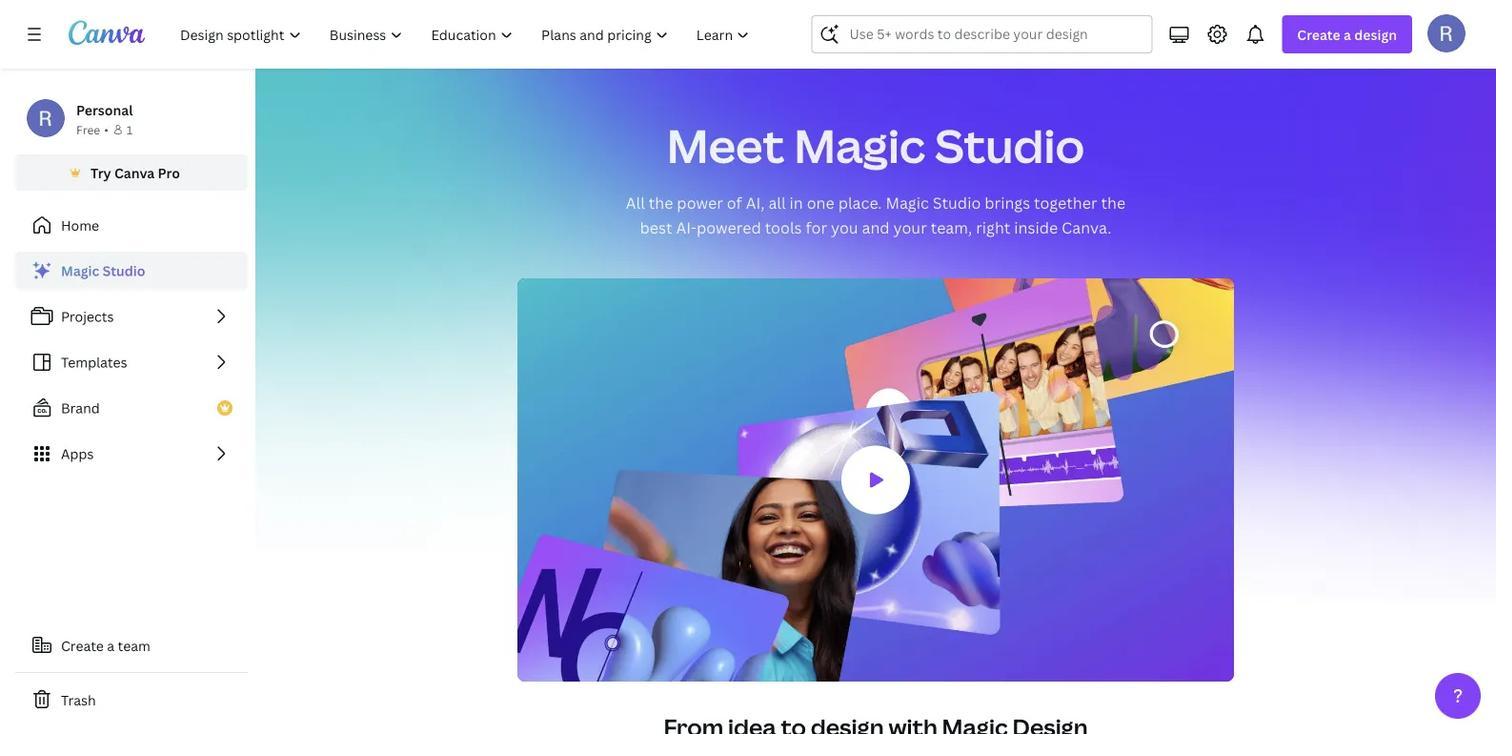 Task type: vqa. For each thing, say whether or not it's contained in the screenshot.
Canva
yes



Task type: locate. For each thing, give the bounding box(es) containing it.
templates link
[[15, 343, 248, 381]]

None search field
[[812, 15, 1153, 53]]

create for create a team
[[61, 636, 104, 655]]

magic up your
[[886, 193, 929, 213]]

create left design
[[1298, 25, 1341, 43]]

brings
[[985, 193, 1031, 213]]

1 vertical spatial studio
[[933, 193, 981, 213]]

a inside dropdown button
[[1344, 25, 1352, 43]]

magic inside all the power of ai, all in one place. magic studio brings together the best ai-powered tools for you and your team, right inside canva.
[[886, 193, 929, 213]]

try canva pro button
[[15, 154, 248, 191]]

2 the from the left
[[1102, 193, 1126, 213]]

a
[[1344, 25, 1352, 43], [107, 636, 115, 655]]

studio up brings
[[935, 113, 1085, 176]]

free
[[76, 122, 100, 137]]

a left team at bottom
[[107, 636, 115, 655]]

team,
[[931, 217, 973, 238]]

create a design
[[1298, 25, 1398, 43]]

one
[[807, 193, 835, 213]]

canva.
[[1062, 217, 1112, 238]]

top level navigation element
[[168, 15, 766, 53]]

create inside create a design dropdown button
[[1298, 25, 1341, 43]]

of
[[727, 193, 743, 213]]

0 vertical spatial magic
[[794, 113, 926, 176]]

1 vertical spatial create
[[61, 636, 104, 655]]

home
[[61, 216, 99, 234]]

ai,
[[746, 193, 765, 213]]

create inside create a team button
[[61, 636, 104, 655]]

magic
[[794, 113, 926, 176], [886, 193, 929, 213], [61, 262, 99, 280]]

trash
[[61, 691, 96, 709]]

trash link
[[15, 681, 248, 719]]

0 horizontal spatial a
[[107, 636, 115, 655]]

0 horizontal spatial the
[[649, 193, 674, 213]]

canva
[[114, 164, 155, 182]]

the
[[649, 193, 674, 213], [1102, 193, 1126, 213]]

together
[[1035, 193, 1098, 213]]

0 vertical spatial create
[[1298, 25, 1341, 43]]

0 horizontal spatial create
[[61, 636, 104, 655]]

the up canva.
[[1102, 193, 1126, 213]]

personal
[[76, 101, 133, 119]]

1 vertical spatial magic
[[886, 193, 929, 213]]

•
[[104, 122, 109, 137]]

the up best
[[649, 193, 674, 213]]

1 the from the left
[[649, 193, 674, 213]]

tools
[[765, 217, 802, 238]]

2 vertical spatial studio
[[103, 262, 145, 280]]

1 horizontal spatial create
[[1298, 25, 1341, 43]]

2 vertical spatial magic
[[61, 262, 99, 280]]

studio up team,
[[933, 193, 981, 213]]

apps
[[61, 445, 94, 463]]

Search search field
[[850, 16, 1115, 52]]

templates
[[61, 353, 127, 371]]

create
[[1298, 25, 1341, 43], [61, 636, 104, 655]]

0 vertical spatial studio
[[935, 113, 1085, 176]]

1 horizontal spatial a
[[1344, 25, 1352, 43]]

design
[[1355, 25, 1398, 43]]

0 vertical spatial a
[[1344, 25, 1352, 43]]

studio
[[935, 113, 1085, 176], [933, 193, 981, 213], [103, 262, 145, 280]]

magic down home
[[61, 262, 99, 280]]

brand
[[61, 399, 100, 417]]

1 horizontal spatial the
[[1102, 193, 1126, 213]]

list
[[15, 252, 248, 473]]

pro
[[158, 164, 180, 182]]

a inside button
[[107, 636, 115, 655]]

powered
[[697, 217, 762, 238]]

magic up 'place.'
[[794, 113, 926, 176]]

in
[[790, 193, 804, 213]]

projects
[[61, 307, 114, 326]]

1 vertical spatial a
[[107, 636, 115, 655]]

create left team at bottom
[[61, 636, 104, 655]]

a left design
[[1344, 25, 1352, 43]]

studio down home link
[[103, 262, 145, 280]]

magic studio
[[61, 262, 145, 280]]

ruby anderson image
[[1428, 14, 1466, 52]]

you
[[831, 217, 859, 238]]



Task type: describe. For each thing, give the bounding box(es) containing it.
all
[[769, 193, 786, 213]]

1
[[127, 122, 133, 137]]

projects link
[[15, 297, 248, 336]]

home link
[[15, 206, 248, 244]]

try canva pro
[[91, 164, 180, 182]]

place.
[[839, 193, 882, 213]]

magic studio link
[[15, 252, 248, 290]]

studio inside all the power of ai, all in one place. magic studio brings together the best ai-powered tools for you and your team, right inside canva.
[[933, 193, 981, 213]]

create a team button
[[15, 626, 248, 665]]

a for team
[[107, 636, 115, 655]]

right
[[976, 217, 1011, 238]]

your
[[894, 217, 928, 238]]

list containing magic studio
[[15, 252, 248, 473]]

brand link
[[15, 389, 248, 427]]

inside
[[1015, 217, 1058, 238]]

studio inside list
[[103, 262, 145, 280]]

a for design
[[1344, 25, 1352, 43]]

all
[[626, 193, 645, 213]]

all the power of ai, all in one place. magic studio brings together the best ai-powered tools for you and your team, right inside canva.
[[626, 193, 1126, 238]]

apps link
[[15, 435, 248, 473]]

create a team
[[61, 636, 151, 655]]

for
[[806, 217, 828, 238]]

create for create a design
[[1298, 25, 1341, 43]]

try
[[91, 164, 111, 182]]

create a design button
[[1283, 15, 1413, 53]]

power
[[677, 193, 724, 213]]

team
[[118, 636, 151, 655]]

and
[[862, 217, 890, 238]]

meet
[[667, 113, 785, 176]]

free •
[[76, 122, 109, 137]]

ai-
[[676, 217, 697, 238]]

best
[[640, 217, 673, 238]]

meet magic studio
[[667, 113, 1085, 176]]



